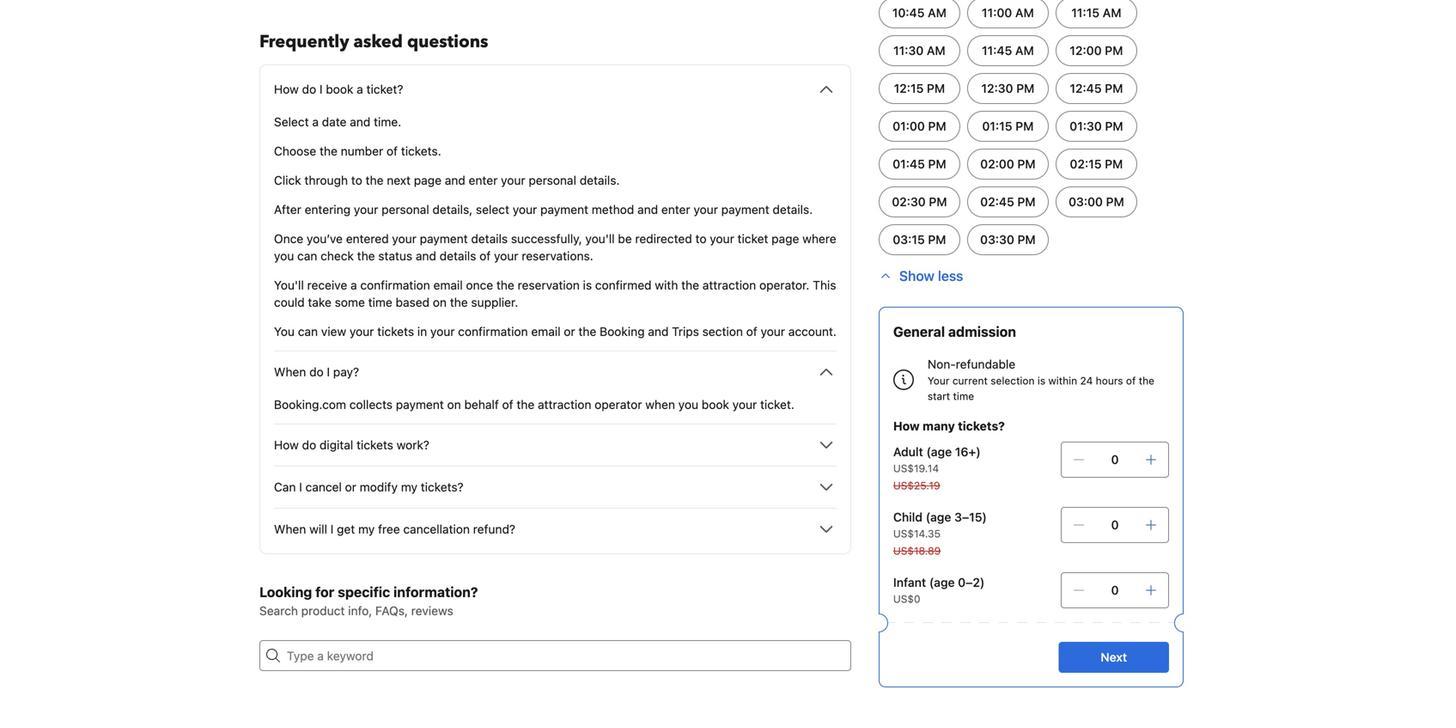 Task type: vqa. For each thing, say whether or not it's contained in the screenshot.
free
yes



Task type: locate. For each thing, give the bounding box(es) containing it.
is left confirmed
[[583, 278, 592, 292]]

confirmation
[[360, 278, 430, 292], [458, 324, 528, 339]]

pm right 12:15
[[927, 81, 945, 95]]

details down select
[[471, 232, 508, 246]]

pm right 03:30
[[1018, 232, 1036, 247]]

do up select
[[302, 82, 316, 96]]

pm right 01:00 at the top right
[[928, 119, 947, 133]]

0 vertical spatial is
[[583, 278, 592, 292]]

2 vertical spatial a
[[351, 278, 357, 292]]

booking.com
[[274, 397, 346, 412]]

is left within
[[1038, 375, 1046, 387]]

to down choose the number of tickets.
[[351, 173, 362, 187]]

1 vertical spatial page
[[772, 232, 799, 246]]

details,
[[433, 202, 473, 217]]

01:45
[[893, 157, 925, 171]]

attraction up section on the top of the page
[[703, 278, 756, 292]]

book right when
[[702, 397, 729, 412]]

personal down next
[[382, 202, 429, 217]]

(age inside adult (age 16+) us$19.14
[[927, 445, 952, 459]]

page right next
[[414, 173, 442, 187]]

1 horizontal spatial you
[[679, 397, 699, 412]]

10:45
[[893, 6, 925, 20]]

select a date and time.
[[274, 115, 401, 129]]

pm right 12:00
[[1105, 43, 1123, 58]]

do left the digital on the left bottom of page
[[302, 438, 316, 452]]

of right hours at bottom right
[[1126, 375, 1136, 387]]

page
[[414, 173, 442, 187], [772, 232, 799, 246]]

1 vertical spatial do
[[309, 365, 324, 379]]

enter up select
[[469, 173, 498, 187]]

12:45
[[1070, 81, 1102, 95]]

and up redirected in the left of the page
[[638, 202, 658, 217]]

1 when from the top
[[274, 365, 306, 379]]

0 vertical spatial attraction
[[703, 278, 756, 292]]

can down you've
[[297, 249, 317, 263]]

1 vertical spatial time
[[953, 390, 975, 402]]

pm right 02:00
[[1018, 157, 1036, 171]]

us$25.19
[[894, 479, 941, 491]]

pm right 12:45
[[1105, 81, 1123, 95]]

1 vertical spatial details.
[[773, 202, 813, 217]]

the up through
[[320, 144, 338, 158]]

book inside dropdown button
[[326, 82, 354, 96]]

0 horizontal spatial time
[[368, 295, 393, 309]]

11:00
[[982, 6, 1012, 20]]

1 horizontal spatial or
[[564, 324, 575, 339]]

1 horizontal spatial tickets?
[[958, 419, 1005, 433]]

pm right 03:15
[[928, 232, 946, 247]]

0 horizontal spatial or
[[345, 480, 357, 494]]

1 vertical spatial (age
[[926, 510, 952, 524]]

how up can
[[274, 438, 299, 452]]

the down entered
[[357, 249, 375, 263]]

my
[[401, 480, 418, 494], [358, 522, 375, 536]]

the right with at the left top
[[682, 278, 699, 292]]

personal
[[529, 173, 577, 187], [382, 202, 429, 217]]

0 vertical spatial on
[[433, 295, 447, 309]]

of left tickets.
[[387, 144, 398, 158]]

do left pay?
[[309, 365, 324, 379]]

after
[[274, 202, 301, 217]]

attraction down when do i pay? dropdown button
[[538, 397, 592, 412]]

payment
[[541, 202, 589, 217], [722, 202, 770, 217], [420, 232, 468, 246], [396, 397, 444, 412]]

(age inside infant (age 0–2) us$0
[[930, 575, 955, 589]]

(age down many
[[927, 445, 952, 459]]

admission
[[949, 324, 1017, 340]]

pay?
[[333, 365, 359, 379]]

pm right 02:30
[[929, 195, 947, 209]]

or
[[564, 324, 575, 339], [345, 480, 357, 494]]

0 horizontal spatial confirmation
[[360, 278, 430, 292]]

1 vertical spatial how
[[894, 419, 920, 433]]

the right behalf
[[517, 397, 535, 412]]

0 vertical spatial personal
[[529, 173, 577, 187]]

i for book
[[320, 82, 323, 96]]

pm right '01:45'
[[928, 157, 947, 171]]

receive
[[307, 278, 347, 292]]

(age left 0–2)
[[930, 575, 955, 589]]

(age inside child (age 3–15) us$14.35
[[926, 510, 952, 524]]

tickets? up 16+)
[[958, 419, 1005, 433]]

1 horizontal spatial is
[[1038, 375, 1046, 387]]

payment down details,
[[420, 232, 468, 246]]

0 horizontal spatial is
[[583, 278, 592, 292]]

1 vertical spatial when
[[274, 522, 306, 536]]

1 vertical spatial details
[[440, 249, 476, 263]]

confirmation up based
[[360, 278, 430, 292]]

a up some
[[351, 278, 357, 292]]

enter up redirected in the left of the page
[[662, 202, 691, 217]]

pm right 01:15
[[1016, 119, 1034, 133]]

attraction
[[703, 278, 756, 292], [538, 397, 592, 412]]

0 for infant (age 0–2)
[[1111, 583, 1119, 597]]

1 vertical spatial or
[[345, 480, 357, 494]]

pm for 12:00 pm
[[1105, 43, 1123, 58]]

the left next
[[366, 173, 384, 187]]

how do i book a ticket? button
[[274, 79, 837, 100]]

details. up method
[[580, 173, 620, 187]]

time right some
[[368, 295, 393, 309]]

0 horizontal spatial tickets?
[[421, 480, 464, 494]]

am right 11:45 on the right top of the page
[[1016, 43, 1034, 58]]

modify
[[360, 480, 398, 494]]

to
[[351, 173, 362, 187], [696, 232, 707, 246]]

entering
[[305, 202, 351, 217]]

show
[[900, 268, 935, 284]]

time down current in the right of the page
[[953, 390, 975, 402]]

how do digital tickets work? button
[[274, 435, 837, 455]]

tickets left work?
[[357, 438, 393, 452]]

do for tickets
[[302, 438, 316, 452]]

pm for 01:15 pm
[[1016, 119, 1034, 133]]

payment up successfully,
[[541, 202, 589, 217]]

a left "date" at the left of the page
[[312, 115, 319, 129]]

2 vertical spatial do
[[302, 438, 316, 452]]

could
[[274, 295, 305, 309]]

is inside non-refundable your current selection is within 24 hours of the start time
[[1038, 375, 1046, 387]]

the right hours at bottom right
[[1139, 375, 1155, 387]]

once
[[466, 278, 493, 292]]

0 vertical spatial tickets?
[[958, 419, 1005, 433]]

02:00
[[981, 157, 1015, 171]]

status
[[378, 249, 413, 263]]

0 horizontal spatial to
[[351, 173, 362, 187]]

how inside 'how do i book a ticket?' dropdown button
[[274, 82, 299, 96]]

0 vertical spatial time
[[368, 295, 393, 309]]

do
[[302, 82, 316, 96], [309, 365, 324, 379], [302, 438, 316, 452]]

0 horizontal spatial you
[[274, 249, 294, 263]]

0 vertical spatial can
[[297, 249, 317, 263]]

11:15
[[1072, 6, 1100, 20]]

is inside you'll receive a confirmation email once the reservation is confirmed with the attraction operator. this could take some time based on the supplier.
[[583, 278, 592, 292]]

show less button
[[879, 266, 964, 286]]

child
[[894, 510, 923, 524]]

frequently
[[259, 30, 349, 54]]

a left ticket? on the left top of the page
[[357, 82, 363, 96]]

pm for 01:00 pm
[[928, 119, 947, 133]]

choose
[[274, 144, 316, 158]]

pm right 02:15
[[1105, 157, 1123, 171]]

0 horizontal spatial details.
[[580, 173, 620, 187]]

0 vertical spatial you
[[274, 249, 294, 263]]

1 vertical spatial is
[[1038, 375, 1046, 387]]

details
[[471, 232, 508, 246], [440, 249, 476, 263]]

1 vertical spatial attraction
[[538, 397, 592, 412]]

am right 11:30
[[927, 43, 946, 58]]

pm right 12:30
[[1017, 81, 1035, 95]]

details. up where
[[773, 202, 813, 217]]

2 0 from the top
[[1111, 518, 1119, 532]]

next button
[[1059, 642, 1169, 673]]

on left behalf
[[447, 397, 461, 412]]

1 0 from the top
[[1111, 452, 1119, 467]]

looking for specific information? search product info, faqs, reviews
[[259, 584, 478, 618]]

when for when will i get my free cancellation refund?
[[274, 522, 306, 536]]

page inside once you've entered your payment details successfully, you'll be redirected to your ticket page where you can check the status and details of your reservations.
[[772, 232, 799, 246]]

search
[[259, 604, 298, 618]]

1 horizontal spatial to
[[696, 232, 707, 246]]

my right modify
[[401, 480, 418, 494]]

0 horizontal spatial attraction
[[538, 397, 592, 412]]

on right based
[[433, 295, 447, 309]]

1 can from the top
[[297, 249, 317, 263]]

1 vertical spatial 0
[[1111, 518, 1119, 532]]

email inside you'll receive a confirmation email once the reservation is confirmed with the attraction operator. this could take some time based on the supplier.
[[434, 278, 463, 292]]

us$0
[[894, 593, 921, 605]]

or right the cancel
[[345, 480, 357, 494]]

book up select a date and time.
[[326, 82, 354, 96]]

am right '11:15' at right
[[1103, 6, 1122, 20]]

pm right 03:00
[[1106, 195, 1125, 209]]

1 horizontal spatial enter
[[662, 202, 691, 217]]

you right when
[[679, 397, 699, 412]]

1 vertical spatial on
[[447, 397, 461, 412]]

1 vertical spatial tickets
[[357, 438, 393, 452]]

0 vertical spatial 0
[[1111, 452, 1119, 467]]

1 horizontal spatial book
[[702, 397, 729, 412]]

can right you at top left
[[298, 324, 318, 339]]

details up once
[[440, 249, 476, 263]]

2 vertical spatial (age
[[930, 575, 955, 589]]

payment up work?
[[396, 397, 444, 412]]

i
[[320, 82, 323, 96], [327, 365, 330, 379], [299, 480, 302, 494], [331, 522, 334, 536]]

info,
[[348, 604, 372, 618]]

1 vertical spatial email
[[531, 324, 561, 339]]

1 vertical spatial book
[[702, 397, 729, 412]]

0 horizontal spatial enter
[[469, 173, 498, 187]]

0
[[1111, 452, 1119, 467], [1111, 518, 1119, 532], [1111, 583, 1119, 597]]

0 horizontal spatial email
[[434, 278, 463, 292]]

i right will
[[331, 522, 334, 536]]

01:30 pm
[[1070, 119, 1124, 133]]

how inside how do digital tickets work? dropdown button
[[274, 438, 299, 452]]

ticket
[[738, 232, 769, 246]]

1 horizontal spatial my
[[401, 480, 418, 494]]

03:15
[[893, 232, 925, 247]]

02:45 pm
[[981, 195, 1036, 209]]

0 horizontal spatial book
[[326, 82, 354, 96]]

0 vertical spatial when
[[274, 365, 306, 379]]

when up booking.com
[[274, 365, 306, 379]]

12:00 pm
[[1070, 43, 1123, 58]]

get
[[337, 522, 355, 536]]

email down you'll receive a confirmation email once the reservation is confirmed with the attraction operator. this could take some time based on the supplier.
[[531, 324, 561, 339]]

how up select
[[274, 82, 299, 96]]

personal up after entering your personal details, select your payment method and enter your payment details.
[[529, 173, 577, 187]]

am right 11:00
[[1016, 6, 1034, 20]]

am right "10:45"
[[928, 6, 947, 20]]

i left pay?
[[327, 365, 330, 379]]

you've
[[307, 232, 343, 246]]

click
[[274, 173, 301, 187]]

redirected
[[635, 232, 692, 246]]

pm for 01:45 pm
[[928, 157, 947, 171]]

0 vertical spatial tickets
[[377, 324, 414, 339]]

click through to the next page and enter your personal details.
[[274, 173, 620, 187]]

email
[[434, 278, 463, 292], [531, 324, 561, 339]]

looking
[[259, 584, 312, 600]]

and
[[350, 115, 371, 129], [445, 173, 466, 187], [638, 202, 658, 217], [416, 249, 436, 263], [648, 324, 669, 339]]

next
[[1101, 650, 1127, 664]]

i up "date" at the left of the page
[[320, 82, 323, 96]]

2 vertical spatial how
[[274, 438, 299, 452]]

1 horizontal spatial page
[[772, 232, 799, 246]]

pm right 01:30
[[1105, 119, 1124, 133]]

pm for 02:15 pm
[[1105, 157, 1123, 171]]

email left once
[[434, 278, 463, 292]]

(age up us$14.35
[[926, 510, 952, 524]]

0 vertical spatial book
[[326, 82, 354, 96]]

is
[[583, 278, 592, 292], [1038, 375, 1046, 387]]

1 vertical spatial my
[[358, 522, 375, 536]]

once you've entered your payment details successfully, you'll be redirected to your ticket page where you can check the status and details of your reservations.
[[274, 232, 837, 263]]

tickets left in
[[377, 324, 414, 339]]

and left trips on the top of page
[[648, 324, 669, 339]]

how for how do digital tickets work?
[[274, 438, 299, 452]]

tickets inside how do i book a ticket? element
[[377, 324, 414, 339]]

0 horizontal spatial personal
[[382, 202, 429, 217]]

pm right 02:45
[[1018, 195, 1036, 209]]

confirmation down supplier.
[[458, 324, 528, 339]]

3–15)
[[955, 510, 987, 524]]

3 0 from the top
[[1111, 583, 1119, 597]]

many
[[923, 419, 955, 433]]

1 horizontal spatial confirmation
[[458, 324, 528, 339]]

trips
[[672, 324, 699, 339]]

2 when from the top
[[274, 522, 306, 536]]

Type a keyword field
[[280, 640, 851, 671]]

confirmation inside you'll receive a confirmation email once the reservation is confirmed with the attraction operator. this could take some time based on the supplier.
[[360, 278, 430, 292]]

you'll receive a confirmation email once the reservation is confirmed with the attraction operator. this could take some time based on the supplier.
[[274, 278, 836, 309]]

payment inside once you've entered your payment details successfully, you'll be redirected to your ticket page where you can check the status and details of your reservations.
[[420, 232, 468, 246]]

faqs,
[[375, 604, 408, 618]]

0 vertical spatial enter
[[469, 173, 498, 187]]

and up details,
[[445, 173, 466, 187]]

am
[[928, 6, 947, 20], [1016, 6, 1034, 20], [1103, 6, 1122, 20], [927, 43, 946, 58], [1016, 43, 1034, 58]]

reservations.
[[522, 249, 594, 263]]

0 vertical spatial or
[[564, 324, 575, 339]]

1 vertical spatial tickets?
[[421, 480, 464, 494]]

a
[[357, 82, 363, 96], [312, 115, 319, 129], [351, 278, 357, 292]]

1 horizontal spatial time
[[953, 390, 975, 402]]

pm for 02:45 pm
[[1018, 195, 1036, 209]]

tickets? up "cancellation" at the left bottom of the page
[[421, 480, 464, 494]]

or down you'll receive a confirmation email once the reservation is confirmed with the attraction operator. this could take some time based on the supplier.
[[564, 324, 575, 339]]

1 vertical spatial you
[[679, 397, 699, 412]]

for
[[315, 584, 335, 600]]

11:45 am
[[982, 43, 1034, 58]]

1 vertical spatial to
[[696, 232, 707, 246]]

0 vertical spatial how
[[274, 82, 299, 96]]

how up adult
[[894, 419, 920, 433]]

0 vertical spatial page
[[414, 173, 442, 187]]

when left will
[[274, 522, 306, 536]]

you down once at the left top
[[274, 249, 294, 263]]

of inside once you've entered your payment details successfully, you'll be redirected to your ticket page where you can check the status and details of your reservations.
[[480, 249, 491, 263]]

questions
[[407, 30, 488, 54]]

0 vertical spatial do
[[302, 82, 316, 96]]

24
[[1081, 375, 1093, 387]]

choose the number of tickets.
[[274, 144, 441, 158]]

0 vertical spatial confirmation
[[360, 278, 430, 292]]

0 vertical spatial (age
[[927, 445, 952, 459]]

and right "date" at the left of the page
[[350, 115, 371, 129]]

you
[[274, 249, 294, 263], [679, 397, 699, 412]]

and right "status"
[[416, 249, 436, 263]]

frequently asked questions
[[259, 30, 488, 54]]

pm for 01:30 pm
[[1105, 119, 1124, 133]]

cancel
[[306, 480, 342, 494]]

2 vertical spatial 0
[[1111, 583, 1119, 597]]

select
[[476, 202, 510, 217]]

payment up ticket
[[722, 202, 770, 217]]

to right redirected in the left of the page
[[696, 232, 707, 246]]

0 horizontal spatial page
[[414, 173, 442, 187]]

will
[[309, 522, 327, 536]]

pm for 02:30 pm
[[929, 195, 947, 209]]

a inside you'll receive a confirmation email once the reservation is confirmed with the attraction operator. this could take some time based on the supplier.
[[351, 278, 357, 292]]

0 vertical spatial email
[[434, 278, 463, 292]]

on
[[433, 295, 447, 309], [447, 397, 461, 412]]

page right ticket
[[772, 232, 799, 246]]

do for book
[[302, 82, 316, 96]]

1 vertical spatial can
[[298, 324, 318, 339]]

03:00
[[1069, 195, 1103, 209]]

1 horizontal spatial attraction
[[703, 278, 756, 292]]

work?
[[397, 438, 430, 452]]

my right get
[[358, 522, 375, 536]]

of up once
[[480, 249, 491, 263]]

account.
[[789, 324, 837, 339]]

0 vertical spatial a
[[357, 82, 363, 96]]

of right section on the top of the page
[[746, 324, 758, 339]]

i for pay?
[[327, 365, 330, 379]]



Task type: describe. For each thing, give the bounding box(es) containing it.
refundable
[[956, 357, 1016, 371]]

0 horizontal spatial my
[[358, 522, 375, 536]]

behalf
[[464, 397, 499, 412]]

1 horizontal spatial email
[[531, 324, 561, 339]]

where
[[803, 232, 837, 246]]

when will i get my free cancellation refund?
[[274, 522, 516, 536]]

(age for infant
[[930, 575, 955, 589]]

entered
[[346, 232, 389, 246]]

when for when do i pay?
[[274, 365, 306, 379]]

within
[[1049, 375, 1078, 387]]

am for 11:30 am
[[927, 43, 946, 58]]

to inside once you've entered your payment details successfully, you'll be redirected to your ticket page where you can check the status and details of your reservations.
[[696, 232, 707, 246]]

child (age 3–15) us$14.35
[[894, 510, 987, 540]]

when do i pay? button
[[274, 362, 837, 382]]

reviews
[[411, 604, 453, 618]]

11:15 am
[[1072, 6, 1122, 20]]

how do i book a ticket? element
[[274, 100, 837, 340]]

1 vertical spatial enter
[[662, 202, 691, 217]]

when do i pay?
[[274, 365, 359, 379]]

how for how do i book a ticket?
[[274, 82, 299, 96]]

check
[[321, 249, 354, 263]]

time inside you'll receive a confirmation email once the reservation is confirmed with the attraction operator. this could take some time based on the supplier.
[[368, 295, 393, 309]]

time inside non-refundable your current selection is within 24 hours of the start time
[[953, 390, 975, 402]]

12:30 pm
[[982, 81, 1035, 95]]

collects
[[350, 397, 393, 412]]

and inside once you've entered your payment details successfully, you'll be redirected to your ticket page where you can check the status and details of your reservations.
[[416, 249, 436, 263]]

digital
[[320, 438, 353, 452]]

12:15 pm
[[894, 81, 945, 95]]

1 vertical spatial a
[[312, 115, 319, 129]]

you inside once you've entered your payment details successfully, you'll be redirected to your ticket page where you can check the status and details of your reservations.
[[274, 249, 294, 263]]

1 horizontal spatial details.
[[773, 202, 813, 217]]

your
[[928, 375, 950, 387]]

pm for 03:00 pm
[[1106, 195, 1125, 209]]

non-
[[928, 357, 956, 371]]

or inside dropdown button
[[345, 480, 357, 494]]

some
[[335, 295, 365, 309]]

number
[[341, 144, 383, 158]]

12:00
[[1070, 43, 1102, 58]]

current
[[953, 375, 988, 387]]

you can view your tickets in your confirmation email or the booking and trips section of your account.
[[274, 324, 837, 339]]

infant
[[894, 575, 926, 589]]

when will i get my free cancellation refund? button
[[274, 519, 837, 540]]

time.
[[374, 115, 401, 129]]

pm for 02:00 pm
[[1018, 157, 1036, 171]]

free
[[378, 522, 400, 536]]

take
[[308, 295, 332, 309]]

1 vertical spatial personal
[[382, 202, 429, 217]]

the left the booking
[[579, 324, 597, 339]]

01:15 pm
[[982, 119, 1034, 133]]

non-refundable your current selection is within 24 hours of the start time
[[928, 357, 1155, 402]]

be
[[618, 232, 632, 246]]

the inside non-refundable your current selection is within 24 hours of the start time
[[1139, 375, 1155, 387]]

through
[[305, 173, 348, 187]]

i right can
[[299, 480, 302, 494]]

you'll
[[274, 278, 304, 292]]

can inside once you've entered your payment details successfully, you'll be redirected to your ticket page where you can check the status and details of your reservations.
[[297, 249, 317, 263]]

specific
[[338, 584, 390, 600]]

pm for 12:45 pm
[[1105, 81, 1123, 95]]

us$19.14
[[894, 462, 939, 474]]

based
[[396, 295, 430, 309]]

how do i book a ticket?
[[274, 82, 403, 96]]

0 vertical spatial details
[[471, 232, 508, 246]]

or inside how do i book a ticket? element
[[564, 324, 575, 339]]

operator
[[595, 397, 642, 412]]

of inside non-refundable your current selection is within 24 hours of the start time
[[1126, 375, 1136, 387]]

am for 11:45 am
[[1016, 43, 1034, 58]]

11:30 am
[[894, 43, 946, 58]]

how many tickets?
[[894, 419, 1005, 433]]

0 vertical spatial to
[[351, 173, 362, 187]]

you
[[274, 324, 295, 339]]

on inside you'll receive a confirmation email once the reservation is confirmed with the attraction operator. this could take some time based on the supplier.
[[433, 295, 447, 309]]

a inside dropdown button
[[357, 82, 363, 96]]

tickets.
[[401, 144, 441, 158]]

this
[[813, 278, 836, 292]]

refund?
[[473, 522, 516, 536]]

11:30
[[894, 43, 924, 58]]

02:30
[[892, 195, 926, 209]]

pm for 12:30 pm
[[1017, 81, 1035, 95]]

01:45 pm
[[893, 157, 947, 171]]

can
[[274, 480, 296, 494]]

adult
[[894, 445, 924, 459]]

0 vertical spatial details.
[[580, 173, 620, 187]]

asked
[[354, 30, 403, 54]]

2 can from the top
[[298, 324, 318, 339]]

1 vertical spatial confirmation
[[458, 324, 528, 339]]

how for how many tickets?
[[894, 419, 920, 433]]

operator.
[[760, 278, 810, 292]]

infant (age 0–2) us$0
[[894, 575, 985, 605]]

pm for 12:15 pm
[[927, 81, 945, 95]]

am for 11:00 am
[[1016, 6, 1034, 20]]

pm for 03:15 pm
[[928, 232, 946, 247]]

0–2)
[[958, 575, 985, 589]]

after entering your personal details, select your payment method and enter your payment details.
[[274, 202, 813, 217]]

03:30
[[981, 232, 1015, 247]]

12:45 pm
[[1070, 81, 1123, 95]]

tickets? inside dropdown button
[[421, 480, 464, 494]]

02:15 pm
[[1070, 157, 1123, 171]]

attraction inside you'll receive a confirmation email once the reservation is confirmed with the attraction operator. this could take some time based on the supplier.
[[703, 278, 756, 292]]

hours
[[1096, 375, 1124, 387]]

(age for child
[[926, 510, 952, 524]]

of right behalf
[[502, 397, 514, 412]]

select
[[274, 115, 309, 129]]

when
[[646, 397, 675, 412]]

method
[[592, 202, 634, 217]]

0 for adult (age 16+)
[[1111, 452, 1119, 467]]

show less
[[900, 268, 964, 284]]

02:15
[[1070, 157, 1102, 171]]

how do digital tickets work?
[[274, 438, 430, 452]]

booking
[[600, 324, 645, 339]]

i for get
[[331, 522, 334, 536]]

(age for adult
[[927, 445, 952, 459]]

tickets inside how do digital tickets work? dropdown button
[[357, 438, 393, 452]]

do for pay?
[[309, 365, 324, 379]]

pm for 03:30 pm
[[1018, 232, 1036, 247]]

selection
[[991, 375, 1035, 387]]

can i cancel or modify my tickets? button
[[274, 477, 837, 498]]

the up supplier.
[[497, 278, 515, 292]]

0 for child (age 3–15)
[[1111, 518, 1119, 532]]

03:15 pm
[[893, 232, 946, 247]]

you'll
[[586, 232, 615, 246]]

0 vertical spatial my
[[401, 480, 418, 494]]

12:30
[[982, 81, 1014, 95]]

am for 10:45 am
[[928, 6, 947, 20]]

am for 11:15 am
[[1103, 6, 1122, 20]]

section
[[703, 324, 743, 339]]

the inside once you've entered your payment details successfully, you'll be redirected to your ticket page where you can check the status and details of your reservations.
[[357, 249, 375, 263]]

start
[[928, 390, 950, 402]]

1 horizontal spatial personal
[[529, 173, 577, 187]]

the down once
[[450, 295, 468, 309]]



